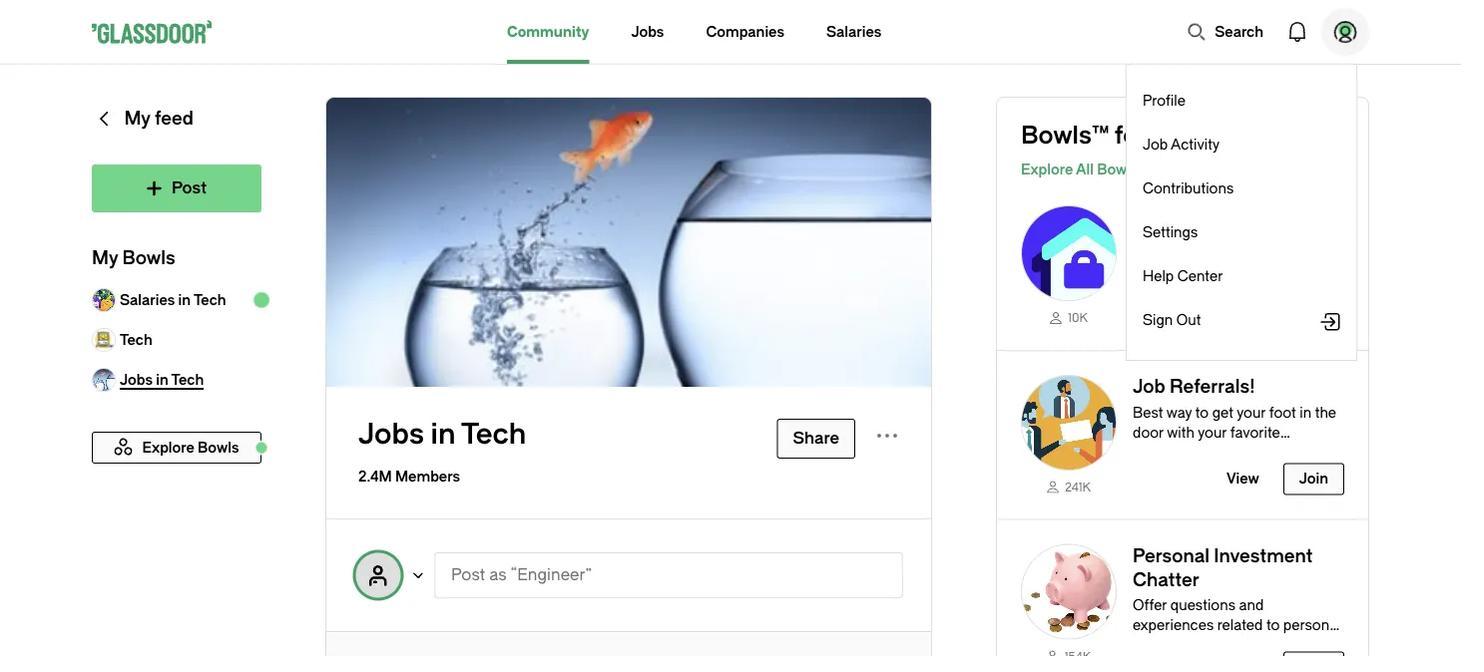 Task type: vqa. For each thing, say whether or not it's contained in the screenshot.
find
no



Task type: describe. For each thing, give the bounding box(es) containing it.
in for salaries
[[178, 292, 191, 308]]

you
[[1152, 122, 1195, 150]]

professionals
[[1203, 235, 1292, 252]]

personal
[[1133, 546, 1210, 567]]

to inside the work-life bowl a bowl for professionals from any industry to come together and discuss the day-to-day happenings of work-life.
[[1216, 255, 1229, 272]]

finance
[[1133, 638, 1182, 654]]

10k
[[1068, 311, 1088, 325]]

personal investment chatter offer questions and experiences related to personal finance and investments
[[1133, 546, 1341, 654]]

jobs link
[[631, 0, 664, 64]]

salaries for salaries
[[827, 23, 882, 40]]

jobs for jobs in tech
[[358, 418, 424, 452]]

search button
[[1177, 12, 1274, 52]]

explore
[[1021, 161, 1073, 178]]

10k link
[[1021, 309, 1117, 326]]

search
[[1215, 23, 1264, 40]]

tech for jobs in tech
[[461, 418, 527, 452]]

241k
[[1065, 481, 1091, 495]]

offer
[[1133, 598, 1167, 614]]

investments
[[1214, 638, 1296, 654]]

my feed link
[[92, 97, 262, 165]]

"engineer"
[[511, 567, 592, 585]]

center
[[1178, 268, 1223, 285]]

tech link
[[92, 320, 262, 360]]

activity
[[1171, 136, 1220, 153]]

settings
[[1143, 224, 1198, 241]]

job activity
[[1143, 136, 1220, 153]]

sign
[[1143, 312, 1173, 328]]

life.
[[1269, 295, 1293, 311]]

bowl
[[1261, 207, 1304, 228]]

explore all bowls
[[1021, 161, 1139, 178]]

profile
[[1143, 92, 1186, 109]]

community link
[[507, 0, 589, 64]]

job activity link
[[1143, 135, 1341, 155]]

sign out link
[[1143, 310, 1319, 330]]

image for bowl image for personal investment chatter
[[1021, 545, 1117, 640]]

my for my feed
[[124, 108, 150, 129]]

help center
[[1143, 268, 1223, 285]]

out
[[1177, 312, 1201, 328]]

industry
[[1160, 255, 1212, 272]]

241k link
[[1021, 479, 1117, 496]]

together
[[1275, 255, 1331, 272]]

in for jobs
[[431, 418, 456, 452]]

salaries in tech
[[120, 292, 226, 308]]

work-
[[1231, 295, 1269, 311]]

companies
[[706, 23, 785, 40]]

my feed
[[124, 108, 194, 129]]

profile link
[[1143, 91, 1341, 111]]

questions
[[1171, 598, 1236, 614]]

image for bowl image for job referrals!
[[1021, 375, 1117, 471]]

related
[[1218, 618, 1263, 634]]

the
[[1133, 207, 1167, 228]]

chatter
[[1133, 570, 1200, 591]]

and inside the work-life bowl a bowl for professionals from any industry to come together and discuss the day-to-day happenings of work-life.
[[1133, 275, 1158, 292]]

my for my bowls
[[92, 248, 118, 269]]

settings link
[[1143, 223, 1341, 243]]

post as "engineer" button
[[434, 553, 903, 599]]

day
[[1290, 275, 1313, 292]]

tech for salaries in tech
[[194, 292, 226, 308]]

jobs in tech
[[358, 418, 527, 452]]

salaries for salaries in tech
[[120, 292, 175, 308]]

help center link
[[1143, 267, 1341, 287]]



Task type: locate. For each thing, give the bounding box(es) containing it.
1 vertical spatial bowls
[[122, 248, 175, 269]]

bowls™
[[1021, 122, 1109, 150]]

0 horizontal spatial and
[[1133, 275, 1158, 292]]

1 horizontal spatial for
[[1181, 235, 1200, 252]]

1 horizontal spatial and
[[1186, 638, 1211, 654]]

image for bowl image up 10k link
[[1021, 206, 1117, 301]]

for
[[1115, 122, 1147, 150], [1181, 235, 1200, 252]]

0 vertical spatial in
[[178, 292, 191, 308]]

1 vertical spatial for
[[1181, 235, 1200, 252]]

0 vertical spatial tech
[[194, 292, 226, 308]]

a
[[1133, 235, 1143, 252]]

my
[[124, 108, 150, 129], [92, 248, 118, 269]]

3 image for bowl image from the top
[[1021, 545, 1117, 640]]

2.4m
[[358, 469, 392, 485]]

1 horizontal spatial bowls
[[1097, 161, 1139, 178]]

for up industry
[[1181, 235, 1200, 252]]

my left feed
[[124, 108, 150, 129]]

day-
[[1240, 275, 1270, 292]]

0 vertical spatial to
[[1216, 255, 1229, 272]]

0 vertical spatial and
[[1133, 275, 1158, 292]]

bowl
[[1146, 235, 1178, 252]]

from
[[1296, 235, 1328, 252]]

referrals!
[[1170, 377, 1256, 398]]

0 vertical spatial jobs
[[631, 23, 664, 40]]

for left you
[[1115, 122, 1147, 150]]

to up investments
[[1267, 618, 1280, 634]]

jobs
[[631, 23, 664, 40], [358, 418, 424, 452]]

contributions link
[[1143, 179, 1341, 199]]

0 horizontal spatial salaries
[[120, 292, 175, 308]]

2 horizontal spatial tech
[[461, 418, 527, 452]]

0 vertical spatial for
[[1115, 122, 1147, 150]]

post as "engineer"
[[451, 567, 592, 585]]

contributions
[[1143, 180, 1234, 197]]

come
[[1233, 255, 1271, 272]]

jobs left companies
[[631, 23, 664, 40]]

explore all bowls link
[[1021, 158, 1369, 182]]

for inside the work-life bowl a bowl for professionals from any industry to come together and discuss the day-to-day happenings of work-life.
[[1181, 235, 1200, 252]]

1 vertical spatial in
[[431, 418, 456, 452]]

1 horizontal spatial in
[[431, 418, 456, 452]]

to-
[[1270, 275, 1290, 292]]

as
[[489, 567, 507, 585]]

0 horizontal spatial tech
[[120, 332, 152, 348]]

discuss
[[1161, 275, 1212, 292]]

1 horizontal spatial tech
[[194, 292, 226, 308]]

and
[[1133, 275, 1158, 292], [1239, 598, 1264, 614], [1186, 638, 1211, 654]]

any
[[1133, 255, 1156, 272]]

1 vertical spatial tech
[[120, 332, 152, 348]]

image for bowl image
[[1021, 206, 1117, 301], [1021, 375, 1117, 471], [1021, 545, 1117, 640]]

0 vertical spatial image for bowl image
[[1021, 206, 1117, 301]]

0 horizontal spatial for
[[1115, 122, 1147, 150]]

bowls up salaries in tech
[[122, 248, 175, 269]]

1 vertical spatial salaries
[[120, 292, 175, 308]]

and up related
[[1239, 598, 1264, 614]]

0 horizontal spatial bowls
[[122, 248, 175, 269]]

salaries link
[[827, 0, 882, 64]]

2 vertical spatial image for bowl image
[[1021, 545, 1117, 640]]

2 image for bowl image from the top
[[1021, 375, 1117, 471]]

companies link
[[706, 0, 785, 64]]

bowls inside explore all bowls link
[[1097, 161, 1139, 178]]

1 horizontal spatial to
[[1267, 618, 1280, 634]]

0 vertical spatial bowls
[[1097, 161, 1139, 178]]

0 vertical spatial salaries
[[827, 23, 882, 40]]

1 vertical spatial image for bowl image
[[1021, 375, 1117, 471]]

experiences
[[1133, 618, 1214, 634]]

1 vertical spatial job
[[1133, 377, 1166, 398]]

toogle identity image
[[354, 552, 402, 600]]

job
[[1143, 136, 1168, 153], [1133, 377, 1166, 398]]

image for bowl image left offer at right bottom
[[1021, 545, 1117, 640]]

happenings
[[1133, 295, 1211, 311]]

work-
[[1171, 207, 1223, 228]]

bowls right the all
[[1097, 161, 1139, 178]]

0 horizontal spatial to
[[1216, 255, 1229, 272]]

1 vertical spatial and
[[1239, 598, 1264, 614]]

1 vertical spatial jobs
[[358, 418, 424, 452]]

1 horizontal spatial my
[[124, 108, 150, 129]]

0 vertical spatial my
[[124, 108, 150, 129]]

investment
[[1214, 546, 1313, 567]]

2 vertical spatial and
[[1186, 638, 1211, 654]]

salaries in tech link
[[92, 281, 262, 320]]

1 image for bowl image from the top
[[1021, 206, 1117, 301]]

0 vertical spatial job
[[1143, 136, 1168, 153]]

feed
[[155, 108, 194, 129]]

my up salaries in tech link
[[92, 248, 118, 269]]

to inside personal investment chatter offer questions and experiences related to personal finance and investments
[[1267, 618, 1280, 634]]

salaries
[[827, 23, 882, 40], [120, 292, 175, 308]]

my bowls
[[92, 248, 175, 269]]

job left activity
[[1143, 136, 1168, 153]]

personal
[[1284, 618, 1341, 634]]

0 horizontal spatial in
[[178, 292, 191, 308]]

0 horizontal spatial my
[[92, 248, 118, 269]]

the work-life bowl a bowl for professionals from any industry to come together and discuss the day-to-day happenings of work-life.
[[1133, 207, 1331, 311]]

bowls™ for you
[[1021, 122, 1195, 150]]

job left referrals! at right
[[1133, 377, 1166, 398]]

in up tech link
[[178, 292, 191, 308]]

jobs up '2.4m'
[[358, 418, 424, 452]]

jobs for jobs
[[631, 23, 664, 40]]

community
[[507, 23, 589, 40]]

job inside job activity link
[[1143, 136, 1168, 153]]

1 horizontal spatial salaries
[[827, 23, 882, 40]]

job for job activity
[[1143, 136, 1168, 153]]

0 horizontal spatial jobs
[[358, 418, 424, 452]]

all
[[1076, 161, 1094, 178]]

bowls
[[1097, 161, 1139, 178], [122, 248, 175, 269]]

and down the any
[[1133, 275, 1158, 292]]

post
[[451, 567, 485, 585]]

and down the experiences
[[1186, 638, 1211, 654]]

help
[[1143, 268, 1174, 285]]

my inside "link"
[[124, 108, 150, 129]]

the
[[1215, 275, 1236, 292]]

in up "members"
[[431, 418, 456, 452]]

tech
[[194, 292, 226, 308], [120, 332, 152, 348], [461, 418, 527, 452]]

image for bowl image up 241k link
[[1021, 375, 1117, 471]]

image for bowl image for the work-life bowl
[[1021, 206, 1117, 301]]

2 horizontal spatial and
[[1239, 598, 1264, 614]]

sign out
[[1143, 312, 1201, 328]]

to
[[1216, 255, 1229, 272], [1267, 618, 1280, 634]]

life
[[1223, 207, 1257, 228]]

members
[[395, 469, 460, 485]]

job for job referrals!
[[1133, 377, 1166, 398]]

1 vertical spatial to
[[1267, 618, 1280, 634]]

of
[[1214, 295, 1227, 311]]

in
[[178, 292, 191, 308], [431, 418, 456, 452]]

2 vertical spatial tech
[[461, 418, 527, 452]]

to up the
[[1216, 255, 1229, 272]]

job referrals!
[[1133, 377, 1256, 398]]

1 vertical spatial my
[[92, 248, 118, 269]]

1 horizontal spatial jobs
[[631, 23, 664, 40]]

2.4m members
[[358, 469, 460, 485]]



